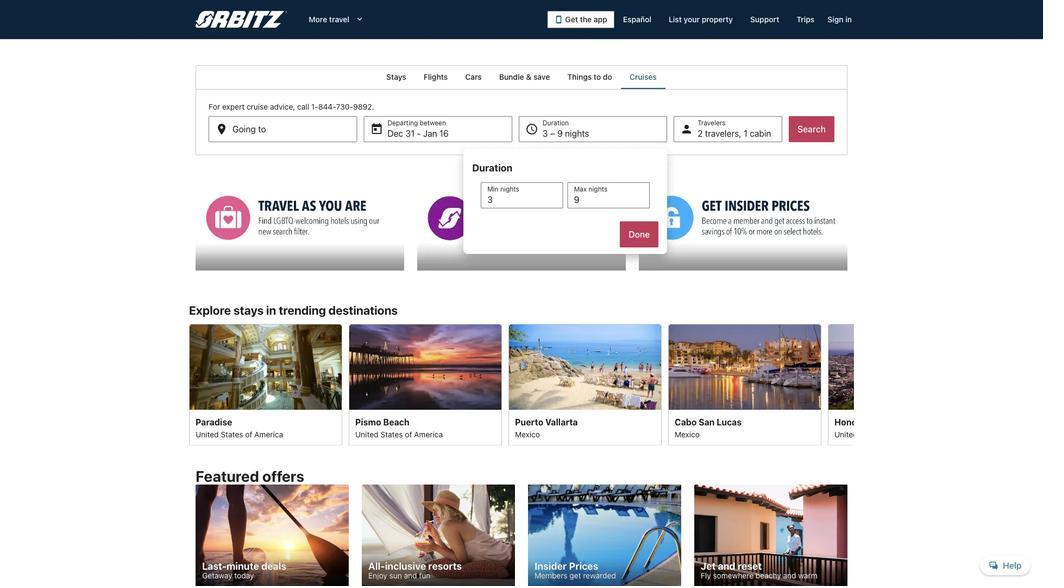 Task type: describe. For each thing, give the bounding box(es) containing it.
states inside pismo beach united states of america
[[381, 430, 403, 439]]

app
[[594, 15, 607, 24]]

inclusive
[[385, 561, 426, 573]]

done
[[629, 230, 650, 240]]

fun
[[419, 572, 430, 581]]

makiki - lower punchbowl - tantalus showing landscape views, a sunset and a city image
[[828, 324, 981, 410]]

&
[[526, 73, 531, 81]]

lucas
[[717, 417, 742, 427]]

sign in
[[828, 15, 852, 24]]

travelers,
[[705, 128, 741, 139]]

730-
[[336, 102, 353, 111]]

2 travelers, 1 cabin button
[[674, 116, 782, 142]]

mexico inside puerto vallarta mexico
[[515, 430, 540, 439]]

san
[[699, 417, 715, 427]]

last-
[[202, 561, 227, 573]]

in inside featured offers 'main content'
[[266, 303, 276, 318]]

featured offers region
[[189, 461, 854, 587]]

honolulu
[[834, 417, 872, 427]]

call
[[297, 102, 309, 111]]

stays
[[234, 303, 264, 318]]

minute
[[227, 561, 259, 573]]

featured offers
[[196, 468, 304, 486]]

rewarded
[[583, 572, 616, 581]]

–
[[550, 128, 555, 139]]

bundle & save
[[499, 73, 550, 81]]

prices
[[569, 561, 598, 573]]

cabin
[[750, 128, 771, 139]]

resorts
[[428, 561, 462, 573]]

list your property link
[[660, 10, 742, 29]]

download the app button image
[[554, 15, 563, 24]]

844-
[[318, 102, 336, 111]]

honolulu united states of america
[[834, 417, 922, 439]]

1 enter a number number field from the left
[[481, 183, 563, 209]]

trending
[[279, 303, 326, 318]]

property
[[702, 15, 733, 24]]

the
[[580, 15, 592, 24]]

sign
[[828, 15, 843, 24]]

jet and reset fly somewhere beachy and warm
[[701, 561, 817, 581]]

cabo
[[675, 417, 697, 427]]

search button
[[789, 116, 834, 142]]

things to do link
[[559, 65, 621, 89]]

in inside dropdown button
[[845, 15, 852, 24]]

3 – 9 nights button
[[519, 116, 667, 142]]

search
[[798, 124, 826, 134]]

fly
[[701, 572, 711, 581]]

warm
[[798, 572, 817, 581]]

offers
[[262, 468, 304, 486]]

orbitz logo image
[[196, 11, 287, 28]]

2 enter a number number field from the left
[[568, 183, 650, 209]]

vallarta
[[545, 417, 578, 427]]

dec 31 - jan 16
[[388, 128, 449, 139]]

advice,
[[270, 102, 295, 111]]

dec 31 - jan 16 button
[[364, 116, 512, 142]]

pismo
[[355, 417, 381, 427]]

español button
[[614, 10, 660, 29]]

things to do
[[567, 73, 612, 81]]

cruise
[[247, 102, 268, 111]]

1 horizontal spatial and
[[718, 561, 735, 573]]

nights
[[565, 128, 589, 139]]

tab list inside featured offers 'main content'
[[196, 65, 847, 89]]

support
[[750, 15, 779, 24]]

reset
[[738, 561, 762, 573]]

jet
[[701, 561, 716, 573]]

sign in button
[[823, 10, 856, 29]]

your
[[684, 15, 700, 24]]

dec
[[388, 128, 403, 139]]

beachy
[[756, 572, 781, 581]]

2
[[698, 128, 703, 139]]

31
[[405, 128, 415, 139]]

list
[[669, 15, 682, 24]]

of for paradise
[[245, 430, 252, 439]]

all-inclusive resorts enjoy sun and fun
[[368, 561, 462, 581]]



Task type: locate. For each thing, give the bounding box(es) containing it.
1 states from the left
[[221, 430, 243, 439]]

duration
[[472, 162, 512, 174]]

2 states from the left
[[381, 430, 403, 439]]

of inside pismo beach united states of america
[[405, 430, 412, 439]]

states for honolulu
[[860, 430, 882, 439]]

0 horizontal spatial and
[[404, 572, 417, 581]]

get
[[565, 15, 578, 24]]

america inside pismo beach united states of america
[[414, 430, 443, 439]]

16
[[439, 128, 449, 139]]

america inside honolulu united states of america
[[893, 430, 922, 439]]

flights
[[424, 73, 448, 81]]

3
[[543, 128, 548, 139]]

beach
[[383, 417, 409, 427]]

1 horizontal spatial of
[[405, 430, 412, 439]]

united
[[196, 430, 219, 439], [355, 430, 378, 439], [834, 430, 858, 439]]

sun
[[389, 572, 402, 581]]

mexico inside cabo san lucas mexico
[[675, 430, 700, 439]]

destinations
[[329, 303, 398, 318]]

united for honolulu
[[834, 430, 858, 439]]

enter a number number field up done button
[[568, 183, 650, 209]]

states for paradise
[[221, 430, 243, 439]]

united inside pismo beach united states of america
[[355, 430, 378, 439]]

list your property
[[669, 15, 733, 24]]

0 horizontal spatial in
[[266, 303, 276, 318]]

pismo beach featuring a sunset, views and tropical scenes image
[[349, 324, 502, 410]]

for expert cruise advice, call 1-844-730-9892.
[[209, 102, 374, 111]]

tab list containing stays
[[196, 65, 847, 89]]

tab list
[[196, 65, 847, 89]]

opens in a new window image
[[638, 182, 648, 191]]

and
[[718, 561, 735, 573], [404, 572, 417, 581], [783, 572, 796, 581]]

2 united from the left
[[355, 430, 378, 439]]

united down honolulu on the bottom right
[[834, 430, 858, 439]]

stays
[[386, 73, 406, 81]]

puerto vallarta showing a beach, general coastal views and kayaking or canoeing image
[[508, 324, 662, 410]]

puerto vallarta mexico
[[515, 417, 578, 439]]

0 horizontal spatial enter a number number field
[[481, 183, 563, 209]]

3 – 9 nights
[[543, 128, 589, 139]]

2 horizontal spatial of
[[884, 430, 891, 439]]

mexico down puerto
[[515, 430, 540, 439]]

1-
[[311, 102, 318, 111]]

1 vertical spatial in
[[266, 303, 276, 318]]

0 horizontal spatial united
[[196, 430, 219, 439]]

states down honolulu on the bottom right
[[860, 430, 882, 439]]

enter a number number field down duration
[[481, 183, 563, 209]]

0 vertical spatial in
[[845, 15, 852, 24]]

featured
[[196, 468, 259, 486]]

united inside paradise united states of america
[[196, 430, 219, 439]]

explore
[[189, 303, 231, 318]]

0 horizontal spatial mexico
[[515, 430, 540, 439]]

3 of from the left
[[884, 430, 891, 439]]

of inside honolulu united states of america
[[884, 430, 891, 439]]

2 america from the left
[[414, 430, 443, 439]]

all-
[[368, 561, 385, 573]]

more
[[309, 15, 327, 24]]

1 united from the left
[[196, 430, 219, 439]]

paradise
[[196, 417, 232, 427]]

united down paradise
[[196, 430, 219, 439]]

1 horizontal spatial mexico
[[675, 430, 700, 439]]

united for paradise
[[196, 430, 219, 439]]

states inside honolulu united states of america
[[860, 430, 882, 439]]

states down beach
[[381, 430, 403, 439]]

las vegas featuring interior views image
[[189, 324, 342, 410]]

2 horizontal spatial and
[[783, 572, 796, 581]]

and inside all-inclusive resorts enjoy sun and fun
[[404, 572, 417, 581]]

get
[[569, 572, 581, 581]]

mexico
[[515, 430, 540, 439], [675, 430, 700, 439]]

states inside paradise united states of america
[[221, 430, 243, 439]]

1 of from the left
[[245, 430, 252, 439]]

somewhere
[[713, 572, 754, 581]]

explore stays in trending destinations
[[189, 303, 398, 318]]

0 horizontal spatial of
[[245, 430, 252, 439]]

cabo san lucas mexico
[[675, 417, 742, 439]]

united down pismo
[[355, 430, 378, 439]]

puerto
[[515, 417, 543, 427]]

expert
[[222, 102, 245, 111]]

1 horizontal spatial states
[[381, 430, 403, 439]]

0 horizontal spatial america
[[254, 430, 283, 439]]

3 america from the left
[[893, 430, 922, 439]]

1 horizontal spatial enter a number number field
[[568, 183, 650, 209]]

bundle
[[499, 73, 524, 81]]

and left warm
[[783, 572, 796, 581]]

show next card image
[[847, 379, 861, 392]]

featured offers main content
[[0, 65, 1043, 587]]

more travel
[[309, 15, 349, 24]]

to
[[594, 73, 601, 81]]

travel
[[329, 15, 349, 24]]

save
[[533, 73, 550, 81]]

3 states from the left
[[860, 430, 882, 439]]

2 travelers, 1 cabin
[[698, 128, 771, 139]]

-
[[417, 128, 421, 139]]

get the app
[[565, 15, 607, 24]]

insider prices members get rewarded
[[535, 561, 616, 581]]

cruises link
[[621, 65, 665, 89]]

1 mexico from the left
[[515, 430, 540, 439]]

show previous card image
[[183, 379, 196, 392]]

getaway
[[202, 572, 232, 581]]

bundle & save link
[[490, 65, 559, 89]]

states down paradise
[[221, 430, 243, 439]]

more travel button
[[300, 10, 373, 29]]

cruises
[[630, 73, 657, 81]]

cars link
[[456, 65, 490, 89]]

pismo beach united states of america
[[355, 417, 443, 439]]

Enter a number number field
[[481, 183, 563, 209], [568, 183, 650, 209]]

flights link
[[415, 65, 456, 89]]

in right sign
[[845, 15, 852, 24]]

stays link
[[378, 65, 415, 89]]

united inside honolulu united states of america
[[834, 430, 858, 439]]

for
[[209, 102, 220, 111]]

cars
[[465, 73, 482, 81]]

states
[[221, 430, 243, 439], [381, 430, 403, 439], [860, 430, 882, 439]]

0 horizontal spatial states
[[221, 430, 243, 439]]

enjoy
[[368, 572, 387, 581]]

and right jet
[[718, 561, 735, 573]]

mexico down cabo
[[675, 430, 700, 439]]

1 horizontal spatial united
[[355, 430, 378, 439]]

trips
[[797, 15, 815, 24]]

of for honolulu
[[884, 430, 891, 439]]

2 of from the left
[[405, 430, 412, 439]]

2 mexico from the left
[[675, 430, 700, 439]]

do
[[603, 73, 612, 81]]

2 horizontal spatial united
[[834, 430, 858, 439]]

1 horizontal spatial america
[[414, 430, 443, 439]]

of inside paradise united states of america
[[245, 430, 252, 439]]

2 horizontal spatial states
[[860, 430, 882, 439]]

america inside paradise united states of america
[[254, 430, 283, 439]]

america for paradise
[[254, 430, 283, 439]]

america for honolulu
[[893, 430, 922, 439]]

9892.
[[353, 102, 374, 111]]

of
[[245, 430, 252, 439], [405, 430, 412, 439], [884, 430, 891, 439]]

and left fun
[[404, 572, 417, 581]]

2 horizontal spatial america
[[893, 430, 922, 439]]

1 horizontal spatial in
[[845, 15, 852, 24]]

insider
[[535, 561, 567, 573]]

español
[[623, 15, 651, 24]]

jan
[[423, 128, 437, 139]]

in right the stays
[[266, 303, 276, 318]]

1 america from the left
[[254, 430, 283, 439]]

today
[[234, 572, 254, 581]]

marina cabo san lucas which includes a marina, a coastal town and night scenes image
[[668, 324, 821, 410]]

3 united from the left
[[834, 430, 858, 439]]

members
[[535, 572, 567, 581]]

trips link
[[788, 10, 823, 29]]

paradise united states of america
[[196, 417, 283, 439]]

last-minute deals getaway today
[[202, 561, 286, 581]]

get the app link
[[547, 11, 614, 28]]



Task type: vqa. For each thing, say whether or not it's contained in the screenshot.
M
no



